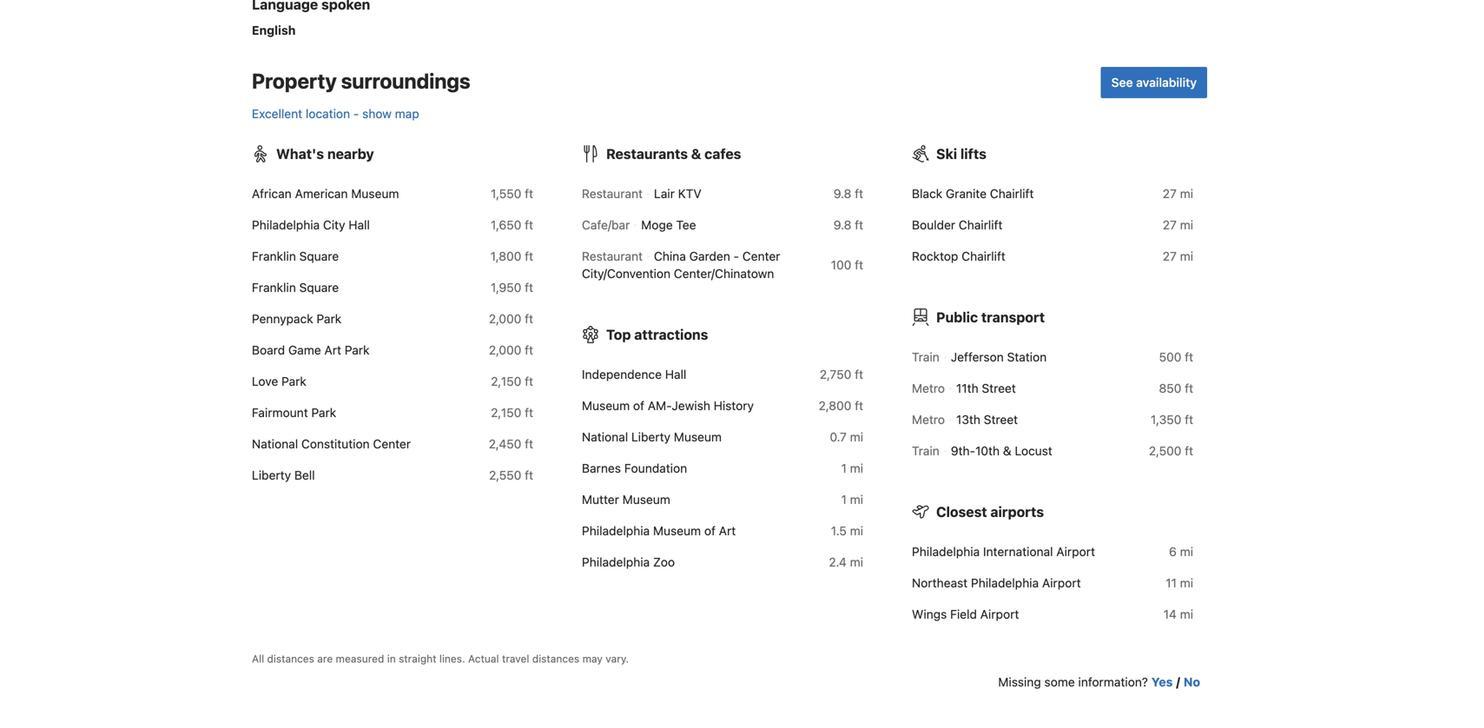 Task type: describe. For each thing, give the bounding box(es) containing it.
850 ft
[[1160, 381, 1194, 395]]

2,500 ft
[[1150, 444, 1194, 458]]

board
[[252, 343, 285, 357]]

mi for northeast philadelphia airport
[[1181, 576, 1194, 590]]

philadelphia museum of art
[[582, 524, 736, 538]]

1,550
[[491, 186, 522, 201]]

1.5 mi
[[831, 524, 864, 538]]

see availability
[[1112, 75, 1198, 89]]

mi for national liberty museum
[[850, 430, 864, 444]]

fairmount park
[[252, 405, 336, 420]]

jewish
[[672, 398, 711, 413]]

closest airports
[[937, 504, 1045, 520]]

straight
[[399, 653, 437, 665]]

independence
[[582, 367, 662, 381]]

history
[[714, 398, 754, 413]]

northeast philadelphia airport
[[912, 576, 1082, 590]]

yes
[[1152, 675, 1173, 689]]

lair
[[654, 186, 675, 201]]

500 ft
[[1160, 350, 1194, 364]]

park for love park
[[282, 374, 307, 388]]

mi for philadelphia museum of art
[[850, 524, 864, 538]]

liberty bell
[[252, 468, 315, 482]]

airports
[[991, 504, 1045, 520]]

mi for philadelphia zoo
[[850, 555, 864, 569]]

2,450 ft
[[489, 437, 534, 451]]

11
[[1166, 576, 1177, 590]]

1,800 ft
[[491, 249, 534, 263]]

11th
[[957, 381, 979, 395]]

airport for northeast philadelphia airport
[[1043, 576, 1082, 590]]

2,000 for board game art park
[[489, 343, 522, 357]]

1,650
[[491, 218, 522, 232]]

franklin for 1,800 ft
[[252, 249, 296, 263]]

attractions
[[635, 326, 709, 343]]

what's nearby
[[276, 145, 374, 162]]

lair ktv
[[654, 186, 702, 201]]

27 mi for black granite chairlift
[[1163, 186, 1194, 201]]

constitution
[[302, 437, 370, 451]]

0 vertical spatial art
[[325, 343, 342, 357]]

mutter
[[582, 492, 620, 507]]

street for 13th street
[[984, 412, 1019, 427]]

2,150 for fairmount park
[[491, 405, 522, 420]]

pennypack park
[[252, 311, 342, 326]]

park for fairmount park
[[312, 405, 336, 420]]

square for 1,800 ft
[[299, 249, 339, 263]]

1 distances from the left
[[267, 653, 315, 665]]

national liberty museum
[[582, 430, 722, 444]]

mi for mutter museum
[[850, 492, 864, 507]]

1,800
[[491, 249, 522, 263]]

may
[[583, 653, 603, 665]]

nearby
[[328, 145, 374, 162]]

100 ft
[[831, 258, 864, 272]]

mi for rocktop chairlift
[[1181, 249, 1194, 263]]

black granite chairlift
[[912, 186, 1034, 201]]

rocktop chairlift
[[912, 249, 1006, 263]]

train for 9th-10th & locust
[[912, 444, 940, 458]]

ktv
[[678, 186, 702, 201]]

national for national constitution center
[[252, 437, 298, 451]]

see
[[1112, 75, 1134, 89]]

1.5
[[831, 524, 847, 538]]

9.8 for ktv
[[834, 186, 852, 201]]

see availability button
[[1102, 67, 1208, 98]]

9th-10th & locust
[[951, 444, 1053, 458]]

6 mi
[[1170, 544, 1194, 559]]

national constitution center
[[252, 437, 411, 451]]

jefferson
[[951, 350, 1004, 364]]

mi for philadelphia international airport
[[1181, 544, 1194, 559]]

garden
[[690, 249, 731, 263]]

public transport
[[937, 309, 1045, 325]]

philadelphia zoo
[[582, 555, 675, 569]]

moge
[[642, 218, 673, 232]]

wings field airport
[[912, 607, 1020, 621]]

0 vertical spatial chairlift
[[991, 186, 1034, 201]]

granite
[[946, 186, 987, 201]]

museum down 'foundation'
[[623, 492, 671, 507]]

restaurants & cafes
[[607, 145, 742, 162]]

9.8 for tee
[[834, 218, 852, 232]]

national for national liberty museum
[[582, 430, 628, 444]]

2,750 ft
[[820, 367, 864, 381]]

1 for foundation
[[842, 461, 847, 475]]

boulder
[[912, 218, 956, 232]]

/
[[1177, 675, 1181, 689]]

1,350
[[1151, 412, 1182, 427]]

airport for wings field airport
[[981, 607, 1020, 621]]

missing
[[999, 675, 1042, 689]]

2,150 ft for fairmount park
[[491, 405, 534, 420]]

- for show
[[354, 106, 359, 121]]

city
[[323, 218, 345, 232]]

27 for black granite chairlift
[[1163, 186, 1177, 201]]

all distances are measured in straight lines. actual travel distances may vary.
[[252, 653, 629, 665]]

2 distances from the left
[[533, 653, 580, 665]]

moge tee
[[642, 218, 697, 232]]

0 vertical spatial hall
[[349, 218, 370, 232]]

1 horizontal spatial &
[[1004, 444, 1012, 458]]

square for 1,950 ft
[[299, 280, 339, 295]]

11th street
[[957, 381, 1017, 395]]

excellent
[[252, 106, 303, 121]]

show
[[362, 106, 392, 121]]

philadelphia down philadelphia international airport
[[972, 576, 1039, 590]]

closest
[[937, 504, 988, 520]]

1,350 ft
[[1151, 412, 1194, 427]]

2,000 ft for pennypack park
[[489, 311, 534, 326]]

2,800 ft
[[819, 398, 864, 413]]

museum of am-jewish history
[[582, 398, 754, 413]]

american
[[295, 186, 348, 201]]



Task type: locate. For each thing, give the bounding box(es) containing it.
2,000 for pennypack park
[[489, 311, 522, 326]]

lifts
[[961, 145, 987, 162]]

&
[[692, 145, 702, 162], [1004, 444, 1012, 458]]

1 vertical spatial 9.8
[[834, 218, 852, 232]]

0 vertical spatial &
[[692, 145, 702, 162]]

philadelphia for philadelphia international airport
[[912, 544, 980, 559]]

0 horizontal spatial &
[[692, 145, 702, 162]]

2,000 ft for board game art park
[[489, 343, 534, 357]]

0 vertical spatial franklin square
[[252, 249, 339, 263]]

hall right city
[[349, 218, 370, 232]]

2 vertical spatial 27
[[1163, 249, 1177, 263]]

0 vertical spatial 2,150
[[491, 374, 522, 388]]

african
[[252, 186, 292, 201]]

2 27 from the top
[[1163, 218, 1177, 232]]

1 vertical spatial metro
[[912, 412, 945, 427]]

1 square from the top
[[299, 249, 339, 263]]

chairlift for boulder chairlift
[[959, 218, 1003, 232]]

restaurant up the cafe/bar
[[582, 186, 643, 201]]

hall
[[349, 218, 370, 232], [666, 367, 687, 381]]

1 9.8 from the top
[[834, 186, 852, 201]]

2 franklin square from the top
[[252, 280, 339, 295]]

0 vertical spatial -
[[354, 106, 359, 121]]

philadelphia city hall
[[252, 218, 370, 232]]

pennypack
[[252, 311, 313, 326]]

1 1 from the top
[[842, 461, 847, 475]]

2 1 mi from the top
[[842, 492, 864, 507]]

lines.
[[440, 653, 465, 665]]

museum up zoo at left bottom
[[653, 524, 701, 538]]

2,150 ft for love park
[[491, 374, 534, 388]]

1 horizontal spatial liberty
[[632, 430, 671, 444]]

measured
[[336, 653, 384, 665]]

1,950
[[491, 280, 522, 295]]

1 vertical spatial restaurant
[[582, 249, 643, 263]]

park for pennypack park
[[317, 311, 342, 326]]

- left 'show' on the top of page
[[354, 106, 359, 121]]

museum
[[351, 186, 399, 201], [582, 398, 630, 413], [674, 430, 722, 444], [623, 492, 671, 507], [653, 524, 701, 538]]

love
[[252, 374, 278, 388]]

0 vertical spatial 27 mi
[[1163, 186, 1194, 201]]

1 vertical spatial art
[[719, 524, 736, 538]]

1 mi up 1.5 mi
[[842, 492, 864, 507]]

chairlift for rocktop chairlift
[[962, 249, 1006, 263]]

philadelphia
[[252, 218, 320, 232], [582, 524, 650, 538], [912, 544, 980, 559], [582, 555, 650, 569], [972, 576, 1039, 590]]

hall up museum of am-jewish history
[[666, 367, 687, 381]]

franklin square down 'philadelphia city hall'
[[252, 249, 339, 263]]

1 mi for mutter museum
[[842, 492, 864, 507]]

1 vertical spatial 1
[[842, 492, 847, 507]]

0 horizontal spatial center
[[373, 437, 411, 451]]

top
[[607, 326, 631, 343]]

1 horizontal spatial national
[[582, 430, 628, 444]]

2,000 ft
[[489, 311, 534, 326], [489, 343, 534, 357]]

1 2,150 from the top
[[491, 374, 522, 388]]

1 down the 0.7 mi
[[842, 461, 847, 475]]

zoo
[[653, 555, 675, 569]]

art
[[325, 343, 342, 357], [719, 524, 736, 538]]

1 horizontal spatial of
[[705, 524, 716, 538]]

1 vertical spatial 2,150 ft
[[491, 405, 534, 420]]

restaurant
[[582, 186, 643, 201], [582, 249, 643, 263]]

0 horizontal spatial national
[[252, 437, 298, 451]]

am-
[[648, 398, 672, 413]]

0 horizontal spatial -
[[354, 106, 359, 121]]

2 vertical spatial chairlift
[[962, 249, 1006, 263]]

1 vertical spatial &
[[1004, 444, 1012, 458]]

9.8 ft for moge tee
[[834, 218, 864, 232]]

0 vertical spatial metro
[[912, 381, 945, 395]]

street for 11th street
[[982, 381, 1017, 395]]

mi for black granite chairlift
[[1181, 186, 1194, 201]]

english
[[252, 23, 296, 37]]

0 vertical spatial airport
[[1057, 544, 1096, 559]]

franklin square
[[252, 249, 339, 263], [252, 280, 339, 295]]

0 vertical spatial center
[[743, 249, 781, 263]]

& left cafes at the top
[[692, 145, 702, 162]]

park right game
[[345, 343, 370, 357]]

2 restaurant from the top
[[582, 249, 643, 263]]

2 square from the top
[[299, 280, 339, 295]]

barnes
[[582, 461, 621, 475]]

1 2,000 ft from the top
[[489, 311, 534, 326]]

0 horizontal spatial liberty
[[252, 468, 291, 482]]

& right 10th
[[1004, 444, 1012, 458]]

some
[[1045, 675, 1076, 689]]

train for jefferson station
[[912, 350, 940, 364]]

1 up 1.5 mi
[[842, 492, 847, 507]]

2,000
[[489, 311, 522, 326], [489, 343, 522, 357]]

liberty up 'foundation'
[[632, 430, 671, 444]]

philadelphia up northeast
[[912, 544, 980, 559]]

1 vertical spatial square
[[299, 280, 339, 295]]

franklin down 'philadelphia city hall'
[[252, 249, 296, 263]]

airport right international
[[1057, 544, 1096, 559]]

0 vertical spatial square
[[299, 249, 339, 263]]

3 27 mi from the top
[[1163, 249, 1194, 263]]

0.7
[[830, 430, 847, 444]]

27 mi for boulder chairlift
[[1163, 218, 1194, 232]]

franklin for 1,950 ft
[[252, 280, 296, 295]]

liberty left "bell"
[[252, 468, 291, 482]]

airport down international
[[1043, 576, 1082, 590]]

barnes foundation
[[582, 461, 688, 475]]

airport down northeast philadelphia airport
[[981, 607, 1020, 621]]

square up pennypack park
[[299, 280, 339, 295]]

philadelphia for philadelphia zoo
[[582, 555, 650, 569]]

2 9.8 ft from the top
[[834, 218, 864, 232]]

train
[[912, 350, 940, 364], [912, 444, 940, 458]]

1,550 ft
[[491, 186, 534, 201]]

excellent location - show map
[[252, 106, 419, 121]]

park up national constitution center
[[312, 405, 336, 420]]

0 vertical spatial 9.8
[[834, 186, 852, 201]]

1 vertical spatial chairlift
[[959, 218, 1003, 232]]

2.4
[[829, 555, 847, 569]]

11 mi
[[1166, 576, 1194, 590]]

1 9.8 ft from the top
[[834, 186, 864, 201]]

ski lifts
[[937, 145, 987, 162]]

0 vertical spatial of
[[633, 398, 645, 413]]

0 horizontal spatial art
[[325, 343, 342, 357]]

0 horizontal spatial of
[[633, 398, 645, 413]]

ski
[[937, 145, 958, 162]]

restaurants
[[607, 145, 688, 162]]

0 vertical spatial train
[[912, 350, 940, 364]]

0 horizontal spatial hall
[[349, 218, 370, 232]]

-
[[354, 106, 359, 121], [734, 249, 740, 263]]

game
[[288, 343, 321, 357]]

franklin square for 1,800 ft
[[252, 249, 339, 263]]

center right "constitution"
[[373, 437, 411, 451]]

museum down independence
[[582, 398, 630, 413]]

park right love
[[282, 374, 307, 388]]

no button
[[1184, 673, 1201, 691]]

center up center/chinatown
[[743, 249, 781, 263]]

1 mi for barnes foundation
[[842, 461, 864, 475]]

2 2,000 ft from the top
[[489, 343, 534, 357]]

liberty
[[632, 430, 671, 444], [252, 468, 291, 482]]

1 2,150 ft from the top
[[491, 374, 534, 388]]

center inside china garden - center city/convention center/chinatown
[[743, 249, 781, 263]]

1 vertical spatial of
[[705, 524, 716, 538]]

information?
[[1079, 675, 1149, 689]]

street down 'jefferson station'
[[982, 381, 1017, 395]]

2 2,000 from the top
[[489, 343, 522, 357]]

9.8 ft for lair ktv
[[834, 186, 864, 201]]

2 2,150 ft from the top
[[491, 405, 534, 420]]

1 1 mi from the top
[[842, 461, 864, 475]]

street up 9th-10th & locust
[[984, 412, 1019, 427]]

1 mi down the 0.7 mi
[[842, 461, 864, 475]]

0 vertical spatial 27
[[1163, 186, 1177, 201]]

station
[[1008, 350, 1047, 364]]

1 metro from the top
[[912, 381, 945, 395]]

national down fairmount
[[252, 437, 298, 451]]

0 vertical spatial franklin
[[252, 249, 296, 263]]

850
[[1160, 381, 1182, 395]]

distances right all
[[267, 653, 315, 665]]

northeast
[[912, 576, 968, 590]]

travel
[[502, 653, 530, 665]]

0 vertical spatial 9.8 ft
[[834, 186, 864, 201]]

1 vertical spatial 2,000
[[489, 343, 522, 357]]

1 horizontal spatial -
[[734, 249, 740, 263]]

property surroundings
[[252, 69, 471, 93]]

train left 9th-
[[912, 444, 940, 458]]

1 vertical spatial franklin
[[252, 280, 296, 295]]

center/chinatown
[[674, 266, 775, 281]]

0 horizontal spatial distances
[[267, 653, 315, 665]]

27 for boulder chairlift
[[1163, 218, 1177, 232]]

square down 'philadelphia city hall'
[[299, 249, 339, 263]]

1 vertical spatial liberty
[[252, 468, 291, 482]]

0 vertical spatial 2,000 ft
[[489, 311, 534, 326]]

9th-
[[951, 444, 976, 458]]

1 vertical spatial 9.8 ft
[[834, 218, 864, 232]]

philadelphia for philadelphia city hall
[[252, 218, 320, 232]]

2 vertical spatial airport
[[981, 607, 1020, 621]]

1 vertical spatial -
[[734, 249, 740, 263]]

boulder chairlift
[[912, 218, 1003, 232]]

2 franklin from the top
[[252, 280, 296, 295]]

franklin square up pennypack park
[[252, 280, 339, 295]]

cafe/bar
[[582, 218, 630, 232]]

chairlift right the granite at the top right of the page
[[991, 186, 1034, 201]]

- inside china garden - center city/convention center/chinatown
[[734, 249, 740, 263]]

national up 'barnes'
[[582, 430, 628, 444]]

philadelphia for philadelphia museum of art
[[582, 524, 650, 538]]

1 vertical spatial 1 mi
[[842, 492, 864, 507]]

1 horizontal spatial distances
[[533, 653, 580, 665]]

500
[[1160, 350, 1182, 364]]

0 vertical spatial liberty
[[632, 430, 671, 444]]

metro for 11th street
[[912, 381, 945, 395]]

franklin up pennypack
[[252, 280, 296, 295]]

actual
[[468, 653, 499, 665]]

27
[[1163, 186, 1177, 201], [1163, 218, 1177, 232], [1163, 249, 1177, 263]]

27 mi
[[1163, 186, 1194, 201], [1163, 218, 1194, 232], [1163, 249, 1194, 263]]

1 vertical spatial franklin square
[[252, 280, 339, 295]]

mutter museum
[[582, 492, 671, 507]]

chairlift down boulder chairlift
[[962, 249, 1006, 263]]

international
[[984, 544, 1054, 559]]

14
[[1164, 607, 1177, 621]]

all
[[252, 653, 264, 665]]

0 vertical spatial 2,000
[[489, 311, 522, 326]]

- up center/chinatown
[[734, 249, 740, 263]]

tee
[[676, 218, 697, 232]]

franklin square for 1,950 ft
[[252, 280, 339, 295]]

13th street
[[957, 412, 1019, 427]]

2 27 mi from the top
[[1163, 218, 1194, 232]]

city/convention
[[582, 266, 671, 281]]

1 train from the top
[[912, 350, 940, 364]]

1 horizontal spatial hall
[[666, 367, 687, 381]]

restaurant for lair ktv
[[582, 186, 643, 201]]

1 franklin square from the top
[[252, 249, 339, 263]]

mi for wings field airport
[[1181, 607, 1194, 621]]

3 27 from the top
[[1163, 249, 1177, 263]]

distances left may
[[533, 653, 580, 665]]

1 horizontal spatial center
[[743, 249, 781, 263]]

1 vertical spatial center
[[373, 437, 411, 451]]

0 vertical spatial 1
[[842, 461, 847, 475]]

2 metro from the top
[[912, 412, 945, 427]]

2 2,150 from the top
[[491, 405, 522, 420]]

2,550 ft
[[489, 468, 534, 482]]

100
[[831, 258, 852, 272]]

chairlift
[[991, 186, 1034, 201], [959, 218, 1003, 232], [962, 249, 1006, 263]]

1 27 from the top
[[1163, 186, 1177, 201]]

philadelphia left zoo at left bottom
[[582, 555, 650, 569]]

mi for barnes foundation
[[850, 461, 864, 475]]

6
[[1170, 544, 1177, 559]]

1 vertical spatial 2,000 ft
[[489, 343, 534, 357]]

1 vertical spatial airport
[[1043, 576, 1082, 590]]

2,150 for love park
[[491, 374, 522, 388]]

metro left 13th
[[912, 412, 945, 427]]

1 restaurant from the top
[[582, 186, 643, 201]]

black
[[912, 186, 943, 201]]

foundation
[[625, 461, 688, 475]]

museum down jewish at the left bottom of the page
[[674, 430, 722, 444]]

1 vertical spatial hall
[[666, 367, 687, 381]]

bell
[[295, 468, 315, 482]]

love park
[[252, 374, 307, 388]]

27 mi for rocktop chairlift
[[1163, 249, 1194, 263]]

0 vertical spatial 2,150 ft
[[491, 374, 534, 388]]

metro left 11th
[[912, 381, 945, 395]]

street
[[982, 381, 1017, 395], [984, 412, 1019, 427]]

locust
[[1015, 444, 1053, 458]]

2.4 mi
[[829, 555, 864, 569]]

1 vertical spatial 2,150
[[491, 405, 522, 420]]

1 for museum
[[842, 492, 847, 507]]

mi
[[1181, 186, 1194, 201], [1181, 218, 1194, 232], [1181, 249, 1194, 263], [850, 430, 864, 444], [850, 461, 864, 475], [850, 492, 864, 507], [850, 524, 864, 538], [1181, 544, 1194, 559], [850, 555, 864, 569], [1181, 576, 1194, 590], [1181, 607, 1194, 621]]

2 train from the top
[[912, 444, 940, 458]]

philadelphia down african
[[252, 218, 320, 232]]

metro for 13th street
[[912, 412, 945, 427]]

0 vertical spatial street
[[982, 381, 1017, 395]]

park up board game art park on the left of page
[[317, 311, 342, 326]]

2,150 ft
[[491, 374, 534, 388], [491, 405, 534, 420]]

1 27 mi from the top
[[1163, 186, 1194, 201]]

0 vertical spatial restaurant
[[582, 186, 643, 201]]

public
[[937, 309, 979, 325]]

2,750
[[820, 367, 852, 381]]

train down public
[[912, 350, 940, 364]]

0.7 mi
[[830, 430, 864, 444]]

- for center
[[734, 249, 740, 263]]

airport for philadelphia international airport
[[1057, 544, 1096, 559]]

1 vertical spatial 27 mi
[[1163, 218, 1194, 232]]

wings
[[912, 607, 947, 621]]

restaurant for china garden - center city/convention center/chinatown
[[582, 249, 643, 263]]

philadelphia down mutter museum
[[582, 524, 650, 538]]

1,950 ft
[[491, 280, 534, 295]]

1 vertical spatial street
[[984, 412, 1019, 427]]

franklin
[[252, 249, 296, 263], [252, 280, 296, 295]]

2 1 from the top
[[842, 492, 847, 507]]

what's
[[276, 145, 324, 162]]

restaurant up city/convention
[[582, 249, 643, 263]]

2 vertical spatial 27 mi
[[1163, 249, 1194, 263]]

chairlift down black granite chairlift
[[959, 218, 1003, 232]]

1 2,000 from the top
[[489, 311, 522, 326]]

1 vertical spatial train
[[912, 444, 940, 458]]

0 vertical spatial 1 mi
[[842, 461, 864, 475]]

2 9.8 from the top
[[834, 218, 852, 232]]

surroundings
[[341, 69, 471, 93]]

1 horizontal spatial art
[[719, 524, 736, 538]]

museum down nearby
[[351, 186, 399, 201]]

china
[[654, 249, 686, 263]]

mi for boulder chairlift
[[1181, 218, 1194, 232]]

1 vertical spatial 27
[[1163, 218, 1177, 232]]

1 franklin from the top
[[252, 249, 296, 263]]

27 for rocktop chairlift
[[1163, 249, 1177, 263]]



Task type: vqa. For each thing, say whether or not it's contained in the screenshot.
the results to the top
no



